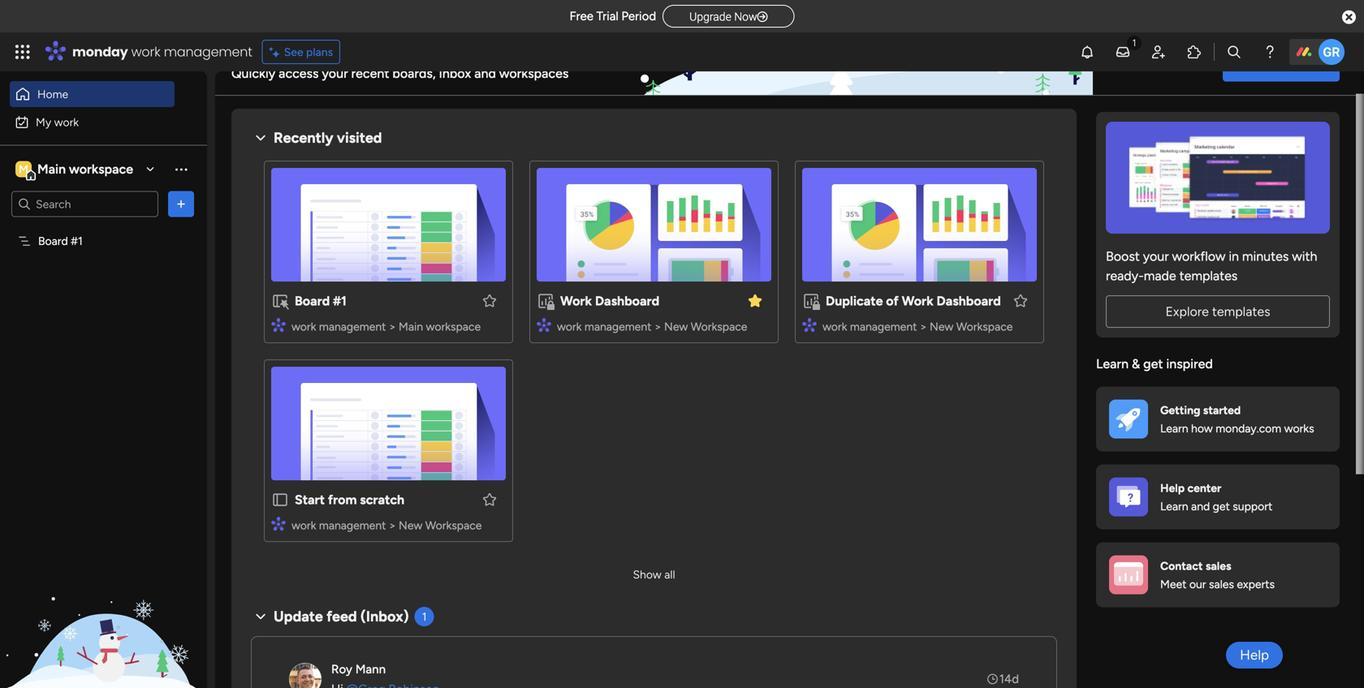 Task type: vqa. For each thing, say whether or not it's contained in the screenshot.


Task type: locate. For each thing, give the bounding box(es) containing it.
support
[[1233, 500, 1273, 514]]

0 horizontal spatial new
[[399, 519, 423, 533]]

work management > new workspace down scratch
[[292, 519, 482, 533]]

get right &
[[1144, 357, 1164, 372]]

invite members image
[[1151, 44, 1167, 60]]

help
[[1161, 482, 1185, 495], [1241, 647, 1270, 664]]

private dashboard image
[[537, 292, 555, 310], [803, 292, 821, 310]]

sales right our
[[1210, 578, 1235, 592]]

0 vertical spatial and
[[475, 66, 496, 81]]

0 horizontal spatial private dashboard image
[[537, 292, 555, 310]]

0 horizontal spatial board
[[38, 234, 68, 248]]

home button
[[10, 81, 175, 107]]

1 horizontal spatial and
[[1192, 500, 1211, 514]]

management for start from scratch
[[319, 519, 386, 533]]

2 horizontal spatial new
[[930, 320, 954, 334]]

1 horizontal spatial get
[[1213, 500, 1231, 514]]

0 horizontal spatial add to favorites image
[[482, 293, 498, 309]]

> for of
[[920, 320, 927, 334]]

contact sales element
[[1097, 543, 1340, 608]]

work management > new workspace down duplicate of work dashboard
[[823, 320, 1013, 334]]

work management > new workspace
[[557, 320, 748, 334], [823, 320, 1013, 334], [292, 519, 482, 533]]

work
[[561, 294, 592, 309], [902, 294, 934, 309]]

1 vertical spatial main
[[399, 320, 423, 334]]

work inside 'button'
[[54, 115, 79, 129]]

1 horizontal spatial main
[[399, 320, 423, 334]]

1 private dashboard image from the left
[[537, 292, 555, 310]]

1 add to favorites image from the left
[[482, 293, 498, 309]]

lottie animation image
[[637, 35, 1094, 97], [0, 525, 207, 689]]

0 horizontal spatial work management > new workspace
[[292, 519, 482, 533]]

private dashboard image left duplicate at top right
[[803, 292, 821, 310]]

1 dashboard from the left
[[595, 294, 660, 309]]

templates right explore
[[1213, 304, 1271, 320]]

management for work dashboard
[[585, 320, 652, 334]]

help inside button
[[1241, 647, 1270, 664]]

1 horizontal spatial workspace
[[426, 320, 481, 334]]

>
[[389, 320, 396, 334], [655, 320, 662, 334], [920, 320, 927, 334], [389, 519, 396, 533]]

workspace down duplicate of work dashboard
[[957, 320, 1013, 334]]

access
[[279, 66, 319, 81]]

boards,
[[393, 66, 436, 81]]

roy
[[331, 663, 353, 677]]

add to favorites image for board #1
[[482, 293, 498, 309]]

0 horizontal spatial main
[[37, 162, 66, 177]]

sales up our
[[1206, 560, 1232, 573]]

templates
[[1180, 268, 1238, 284], [1213, 304, 1271, 320]]

roy mann image
[[289, 664, 322, 689]]

workspace for work dashboard
[[691, 320, 748, 334]]

1 horizontal spatial lottie animation image
[[637, 35, 1094, 97]]

0 vertical spatial templates
[[1180, 268, 1238, 284]]

workspace image
[[15, 160, 32, 178]]

#1 down search in workspace field
[[71, 234, 83, 248]]

0 vertical spatial board
[[38, 234, 68, 248]]

my work
[[36, 115, 79, 129]]

0 vertical spatial workspace
[[69, 162, 133, 177]]

1 vertical spatial templates
[[1213, 304, 1271, 320]]

option
[[0, 227, 207, 230]]

explore templates
[[1166, 304, 1271, 320]]

give feedback
[[1129, 58, 1207, 73]]

workspace inside quick search results list box
[[426, 320, 481, 334]]

2 vertical spatial learn
[[1161, 500, 1189, 514]]

board
[[38, 234, 68, 248], [295, 294, 330, 309]]

learn
[[1097, 357, 1129, 372], [1161, 422, 1189, 436], [1161, 500, 1189, 514]]

work management > new workspace down "work dashboard"
[[557, 320, 748, 334]]

board inside quick search results list box
[[295, 294, 330, 309]]

explore templates button
[[1106, 296, 1331, 328]]

see plans
[[284, 45, 333, 59]]

dashboard
[[595, 294, 660, 309], [937, 294, 1001, 309]]

0 horizontal spatial #1
[[71, 234, 83, 248]]

board #1 down search in workspace field
[[38, 234, 83, 248]]

update feed (inbox)
[[274, 608, 409, 626]]

options image
[[173, 196, 189, 212]]

0 horizontal spatial work
[[561, 294, 592, 309]]

and inside help center learn and get support
[[1192, 500, 1211, 514]]

board right public template board icon
[[295, 294, 330, 309]]

help for help
[[1241, 647, 1270, 664]]

monday work management
[[72, 43, 252, 61]]

upgrade
[[690, 10, 732, 24]]

#1 inside quick search results list box
[[333, 294, 347, 309]]

2 private dashboard image from the left
[[803, 292, 821, 310]]

1 horizontal spatial board #1
[[295, 294, 347, 309]]

help center element
[[1097, 465, 1340, 530]]

1 vertical spatial lottie animation element
[[0, 525, 207, 689]]

#1 up work management > main workspace
[[333, 294, 347, 309]]

add to favorites image for duplicate of work dashboard
[[1013, 293, 1029, 309]]

your up made
[[1144, 249, 1170, 264]]

2 horizontal spatial workspace
[[957, 320, 1013, 334]]

and right inbox
[[475, 66, 496, 81]]

lottie animation element
[[637, 35, 1094, 97], [0, 525, 207, 689]]

1 vertical spatial board #1
[[295, 294, 347, 309]]

management for duplicate of work dashboard
[[850, 320, 918, 334]]

main
[[37, 162, 66, 177], [399, 320, 423, 334]]

duplicate of work dashboard
[[826, 294, 1001, 309]]

get inside help center learn and get support
[[1213, 500, 1231, 514]]

board #1 right public template board icon
[[295, 294, 347, 309]]

1 horizontal spatial workspace
[[691, 320, 748, 334]]

now
[[735, 10, 758, 24]]

sales
[[1206, 560, 1232, 573], [1210, 578, 1235, 592]]

0 vertical spatial main
[[37, 162, 66, 177]]

board down search in workspace field
[[38, 234, 68, 248]]

monday
[[72, 43, 128, 61]]

1 horizontal spatial private dashboard image
[[803, 292, 821, 310]]

0 vertical spatial #1
[[71, 234, 83, 248]]

1 vertical spatial and
[[1192, 500, 1211, 514]]

experts
[[1238, 578, 1275, 592]]

our
[[1190, 578, 1207, 592]]

0 vertical spatial get
[[1144, 357, 1164, 372]]

1 vertical spatial get
[[1213, 500, 1231, 514]]

help image
[[1262, 44, 1279, 60]]

work management > new workspace for of
[[823, 320, 1013, 334]]

1 horizontal spatial dashboard
[[937, 294, 1001, 309]]

your down plans
[[322, 66, 348, 81]]

work for start from scratch
[[292, 519, 316, 533]]

1 vertical spatial #1
[[333, 294, 347, 309]]

help down experts
[[1241, 647, 1270, 664]]

boost
[[1106, 249, 1140, 264]]

management
[[164, 43, 252, 61], [319, 320, 386, 334], [585, 320, 652, 334], [850, 320, 918, 334], [319, 519, 386, 533]]

0 horizontal spatial dashboard
[[595, 294, 660, 309]]

search everything image
[[1227, 44, 1243, 60]]

1 horizontal spatial #1
[[333, 294, 347, 309]]

workspace down add to favorites image
[[426, 519, 482, 533]]

1 horizontal spatial board
[[295, 294, 330, 309]]

and
[[475, 66, 496, 81], [1192, 500, 1211, 514]]

get down center
[[1213, 500, 1231, 514]]

help inside help center learn and get support
[[1161, 482, 1185, 495]]

Search in workspace field
[[34, 195, 136, 214]]

> for #1
[[389, 320, 396, 334]]

workflow
[[1173, 249, 1226, 264]]

private dashboard image left "work dashboard"
[[537, 292, 555, 310]]

getting started element
[[1097, 387, 1340, 452]]

1 horizontal spatial work management > new workspace
[[557, 320, 748, 334]]

1 vertical spatial workspace
[[426, 320, 481, 334]]

0 horizontal spatial workspace
[[426, 519, 482, 533]]

main workspace
[[37, 162, 133, 177]]

1 horizontal spatial help
[[1241, 647, 1270, 664]]

0 vertical spatial board #1
[[38, 234, 83, 248]]

> for dashboard
[[655, 320, 662, 334]]

learn for help
[[1161, 500, 1189, 514]]

0 vertical spatial help
[[1161, 482, 1185, 495]]

and down center
[[1192, 500, 1211, 514]]

#1
[[71, 234, 83, 248], [333, 294, 347, 309]]

my
[[36, 115, 51, 129]]

2 add to favorites image from the left
[[1013, 293, 1029, 309]]

work
[[131, 43, 160, 61], [54, 115, 79, 129], [292, 320, 316, 334], [557, 320, 582, 334], [823, 320, 848, 334], [292, 519, 316, 533]]

started
[[1204, 404, 1241, 417]]

inspired
[[1167, 357, 1214, 372]]

0 horizontal spatial workspace
[[69, 162, 133, 177]]

meet
[[1161, 578, 1187, 592]]

workspace selection element
[[15, 160, 136, 181]]

feedback
[[1157, 58, 1207, 73]]

private dashboard image for duplicate
[[803, 292, 821, 310]]

get
[[1144, 357, 1164, 372], [1213, 500, 1231, 514]]

learn inside help center learn and get support
[[1161, 500, 1189, 514]]

workspace
[[691, 320, 748, 334], [957, 320, 1013, 334], [426, 519, 482, 533]]

your inside 'boost your workflow in minutes with ready-made templates'
[[1144, 249, 1170, 264]]

templates down workflow
[[1180, 268, 1238, 284]]

help left center
[[1161, 482, 1185, 495]]

workspace down remove from favorites image on the top of the page
[[691, 320, 748, 334]]

1
[[422, 611, 427, 624]]

1 horizontal spatial add to favorites image
[[1013, 293, 1029, 309]]

dapulse close image
[[1343, 9, 1357, 26]]

how
[[1192, 422, 1214, 436]]

new
[[665, 320, 688, 334], [930, 320, 954, 334], [399, 519, 423, 533]]

v2 bolt switch image
[[1237, 56, 1246, 74]]

0 vertical spatial learn
[[1097, 357, 1129, 372]]

roy mann
[[331, 663, 386, 677]]

1 horizontal spatial your
[[1144, 249, 1170, 264]]

0 horizontal spatial and
[[475, 66, 496, 81]]

2 horizontal spatial work management > new workspace
[[823, 320, 1013, 334]]

learn inside getting started learn how monday.com works
[[1161, 422, 1189, 436]]

explore
[[1166, 304, 1210, 320]]

new for work dashboard
[[665, 320, 688, 334]]

1 vertical spatial learn
[[1161, 422, 1189, 436]]

your
[[322, 66, 348, 81], [1144, 249, 1170, 264]]

learn left &
[[1097, 357, 1129, 372]]

workspace
[[69, 162, 133, 177], [426, 320, 481, 334]]

learn down "getting"
[[1161, 422, 1189, 436]]

workspace options image
[[173, 161, 189, 177]]

add to favorites image
[[482, 293, 498, 309], [1013, 293, 1029, 309]]

1 horizontal spatial work
[[902, 294, 934, 309]]

new for duplicate of work dashboard
[[930, 320, 954, 334]]

contact sales meet our sales experts
[[1161, 560, 1275, 592]]

0 vertical spatial sales
[[1206, 560, 1232, 573]]

0 horizontal spatial board #1
[[38, 234, 83, 248]]

1 vertical spatial your
[[1144, 249, 1170, 264]]

minutes
[[1243, 249, 1289, 264]]

show
[[633, 568, 662, 582]]

1 horizontal spatial new
[[665, 320, 688, 334]]

center
[[1188, 482, 1222, 495]]

0 horizontal spatial your
[[322, 66, 348, 81]]

contact
[[1161, 560, 1204, 573]]

upgrade now
[[690, 10, 758, 24]]

0 horizontal spatial help
[[1161, 482, 1185, 495]]

see plans button
[[262, 40, 340, 64]]

work management > new workspace for dashboard
[[557, 320, 748, 334]]

learn down center
[[1161, 500, 1189, 514]]

1 horizontal spatial lottie animation element
[[637, 35, 1094, 97]]

1 image
[[1128, 33, 1142, 52]]

getting started learn how monday.com works
[[1161, 404, 1315, 436]]

quick search results list box
[[251, 148, 1058, 562]]

0 vertical spatial lottie animation element
[[637, 35, 1094, 97]]

1 vertical spatial board
[[295, 294, 330, 309]]

work dashboard
[[561, 294, 660, 309]]

dapulse rightstroke image
[[758, 11, 768, 23]]

1 vertical spatial help
[[1241, 647, 1270, 664]]

board inside list box
[[38, 234, 68, 248]]

board #1
[[38, 234, 83, 248], [295, 294, 347, 309]]

0 horizontal spatial get
[[1144, 357, 1164, 372]]

0 horizontal spatial lottie animation image
[[0, 525, 207, 689]]



Task type: describe. For each thing, give the bounding box(es) containing it.
workspace for start from scratch
[[426, 519, 482, 533]]

show all
[[633, 568, 676, 582]]

free
[[570, 9, 594, 24]]

(inbox)
[[361, 608, 409, 626]]

my work button
[[10, 109, 175, 135]]

1 vertical spatial lottie animation image
[[0, 525, 207, 689]]

quickly access your recent boards, inbox and workspaces
[[232, 66, 569, 81]]

private dashboard image for work
[[537, 292, 555, 310]]

all
[[665, 568, 676, 582]]

2 work from the left
[[902, 294, 934, 309]]

learn for getting
[[1161, 422, 1189, 436]]

quickly
[[232, 66, 276, 81]]

greg robinson image
[[1319, 39, 1345, 65]]

templates inside 'boost your workflow in minutes with ready-made templates'
[[1180, 268, 1238, 284]]

recently
[[274, 129, 334, 147]]

0 vertical spatial lottie animation image
[[637, 35, 1094, 97]]

new for start from scratch
[[399, 519, 423, 533]]

free trial period
[[570, 9, 657, 24]]

select product image
[[15, 44, 31, 60]]

getting
[[1161, 404, 1201, 417]]

add to favorites image
[[482, 492, 498, 508]]

help for help center learn and get support
[[1161, 482, 1185, 495]]

14d
[[1000, 672, 1020, 687]]

made
[[1144, 268, 1177, 284]]

management for board #1
[[319, 320, 386, 334]]

scratch
[[360, 493, 405, 508]]

1 work from the left
[[561, 294, 592, 309]]

work management > new workspace for from
[[292, 519, 482, 533]]

plans
[[306, 45, 333, 59]]

of
[[887, 294, 899, 309]]

learn & get inspired
[[1097, 357, 1214, 372]]

public board image
[[271, 491, 289, 509]]

workspaces
[[499, 66, 569, 81]]

in
[[1229, 249, 1240, 264]]

feed
[[327, 608, 357, 626]]

upgrade now link
[[663, 5, 795, 27]]

with
[[1293, 249, 1318, 264]]

work for work dashboard
[[557, 320, 582, 334]]

work for duplicate of work dashboard
[[823, 320, 848, 334]]

work management > main workspace
[[292, 320, 481, 334]]

period
[[622, 9, 657, 24]]

0 vertical spatial your
[[322, 66, 348, 81]]

recently visited
[[274, 129, 382, 147]]

see
[[284, 45, 304, 59]]

public template board image
[[271, 292, 289, 310]]

inbox
[[439, 66, 471, 81]]

give
[[1129, 58, 1154, 73]]

mann
[[356, 663, 386, 677]]

main inside 'workspace selection' element
[[37, 162, 66, 177]]

update
[[274, 608, 323, 626]]

start
[[295, 493, 325, 508]]

help button
[[1227, 643, 1284, 669]]

> for from
[[389, 519, 396, 533]]

board #1 inside list box
[[38, 234, 83, 248]]

close recently visited image
[[251, 128, 271, 148]]

start from scratch
[[295, 493, 405, 508]]

workspace for duplicate of work dashboard
[[957, 320, 1013, 334]]

0 horizontal spatial lottie animation element
[[0, 525, 207, 689]]

m
[[19, 162, 28, 176]]

templates image image
[[1111, 122, 1326, 234]]

board #1 list box
[[0, 224, 207, 474]]

recent
[[351, 66, 390, 81]]

ready-
[[1106, 268, 1144, 284]]

boost your workflow in minutes with ready-made templates
[[1106, 249, 1318, 284]]

v2 user feedback image
[[1110, 56, 1122, 75]]

help center learn and get support
[[1161, 482, 1273, 514]]

#1 inside board #1 list box
[[71, 234, 83, 248]]

1 vertical spatial sales
[[1210, 578, 1235, 592]]

close update feed (inbox) image
[[251, 608, 271, 627]]

work for board #1
[[292, 320, 316, 334]]

&
[[1132, 357, 1141, 372]]

duplicate
[[826, 294, 883, 309]]

monday.com
[[1216, 422, 1282, 436]]

from
[[328, 493, 357, 508]]

board #1 inside quick search results list box
[[295, 294, 347, 309]]

main inside quick search results list box
[[399, 320, 423, 334]]

home
[[37, 87, 68, 101]]

2 dashboard from the left
[[937, 294, 1001, 309]]

remove from favorites image
[[747, 293, 764, 309]]

works
[[1285, 422, 1315, 436]]

visited
[[337, 129, 382, 147]]

apps image
[[1187, 44, 1203, 60]]

inbox image
[[1115, 44, 1132, 60]]

templates inside button
[[1213, 304, 1271, 320]]

show all button
[[627, 562, 682, 588]]

trial
[[597, 9, 619, 24]]

notifications image
[[1080, 44, 1096, 60]]



